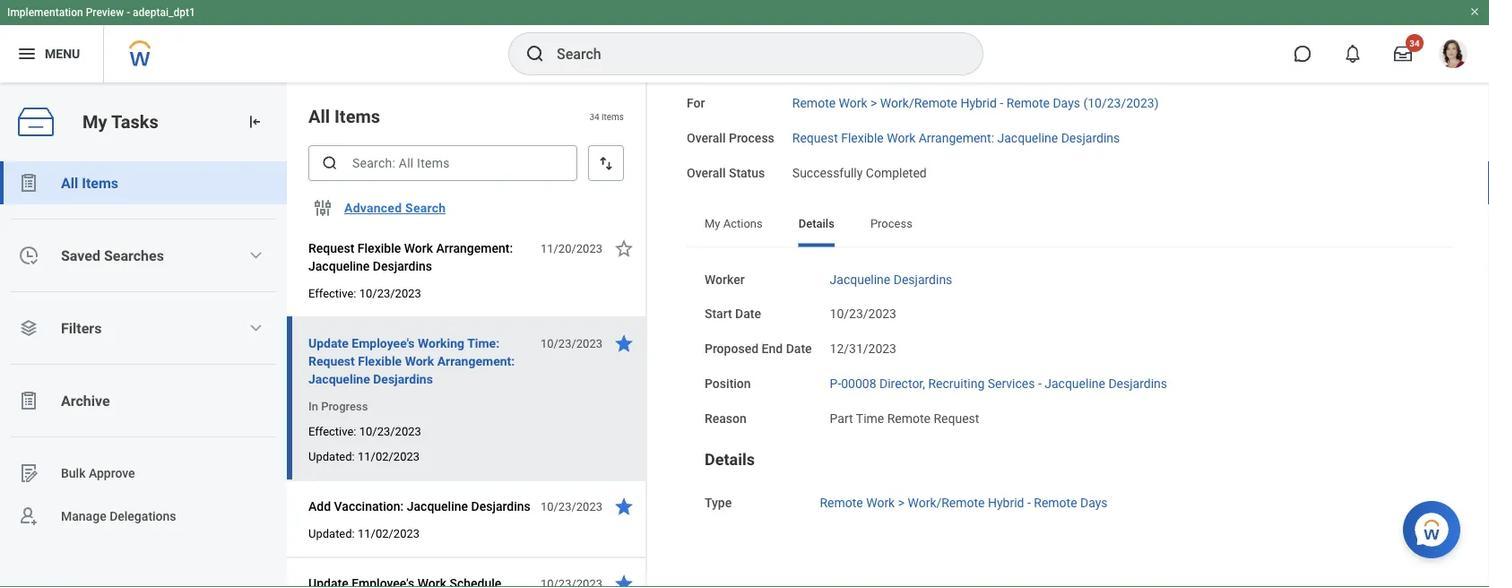 Task type: describe. For each thing, give the bounding box(es) containing it.
overall for overall process
[[687, 131, 726, 146]]

implementation preview -   adeptai_dpt1
[[7, 6, 195, 19]]

time
[[856, 411, 884, 426]]

manage delegations
[[61, 509, 176, 524]]

- for position
[[1038, 376, 1042, 391]]

> for remote work > work/remote hybrid - remote days
[[898, 496, 905, 511]]

inbox large image
[[1394, 45, 1412, 63]]

jacqueline desjardins link
[[830, 268, 953, 287]]

remote work > work/remote hybrid - remote days link
[[820, 492, 1108, 511]]

saved searches button
[[0, 234, 287, 277]]

desjardins inside jacqueline desjardins link
[[894, 272, 953, 287]]

star image for arrangement:
[[613, 238, 635, 259]]

archive button
[[0, 379, 287, 422]]

proposed
[[705, 341, 759, 356]]

1 updated: from the top
[[308, 450, 355, 463]]

1 horizontal spatial date
[[786, 341, 812, 356]]

overall status
[[687, 165, 765, 180]]

p-
[[830, 376, 841, 391]]

jacqueline inside update employee's working time: request flexible work arrangement: jacqueline desjardins
[[308, 372, 370, 386]]

items inside button
[[82, 174, 118, 191]]

desjardins inside the add vaccination: jacqueline desjardins button
[[471, 499, 531, 514]]

menu banner
[[0, 0, 1489, 83]]

jacqueline desjardins
[[830, 272, 953, 287]]

2 effective: 10/23/2023 from the top
[[308, 425, 421, 438]]

11/20/2023
[[541, 242, 603, 255]]

part
[[830, 411, 853, 426]]

remote work > work/remote hybrid - remote days (10/23/2023)
[[793, 96, 1159, 111]]

position
[[705, 376, 751, 391]]

vaccination:
[[334, 499, 404, 514]]

item list element
[[287, 83, 647, 587]]

tab list containing my actions
[[687, 204, 1454, 247]]

my actions
[[705, 217, 763, 230]]

details inside tab list
[[799, 217, 835, 230]]

successfully completed
[[793, 165, 927, 180]]

hybrid for remote work > work/remote hybrid - remote days (10/23/2023)
[[961, 96, 997, 111]]

0 vertical spatial request flexible work arrangement: jacqueline desjardins
[[793, 131, 1120, 146]]

2 updated: 11/02/2023 from the top
[[308, 527, 420, 540]]

0 vertical spatial search image
[[525, 43, 546, 65]]

archive
[[61, 392, 110, 409]]

2 star image from the top
[[613, 573, 635, 587]]

Search: All Items text field
[[308, 145, 578, 181]]

notifications large image
[[1344, 45, 1362, 63]]

approve
[[89, 466, 135, 481]]

menu
[[45, 46, 80, 61]]

configure image
[[312, 197, 334, 219]]

reason
[[705, 411, 747, 426]]

employee's
[[352, 336, 415, 351]]

request flexible work arrangement: jacqueline desjardins button
[[308, 238, 531, 277]]

my tasks element
[[0, 83, 287, 587]]

actions
[[723, 217, 763, 230]]

advanced search
[[344, 201, 446, 215]]

update
[[308, 336, 349, 351]]

p-00008 director, recruiting services - jacqueline desjardins
[[830, 376, 1168, 391]]

jacqueline up start date element at right bottom
[[830, 272, 891, 287]]

1 effective: 10/23/2023 from the top
[[308, 287, 421, 300]]

hybrid for remote work > work/remote hybrid - remote days
[[988, 496, 1025, 511]]

filters button
[[0, 307, 287, 350]]

- for type
[[1028, 496, 1031, 511]]

request flexible work arrangement: jacqueline desjardins inside "request flexible work arrangement: jacqueline desjardins" button
[[308, 241, 513, 274]]

work up completed
[[887, 131, 916, 146]]

work up overall status 'element'
[[839, 96, 868, 111]]

remote work > work/remote hybrid - remote days
[[820, 496, 1108, 511]]

add vaccination: jacqueline desjardins
[[308, 499, 531, 514]]

days for remote work > work/remote hybrid - remote days (10/23/2023)
[[1053, 96, 1081, 111]]

working
[[418, 336, 465, 351]]

flexible inside update employee's working time: request flexible work arrangement: jacqueline desjardins
[[358, 354, 402, 369]]

clock check image
[[18, 245, 39, 266]]

successfully
[[793, 165, 863, 180]]

start
[[705, 307, 732, 322]]

1 updated: 11/02/2023 from the top
[[308, 450, 420, 463]]

start date element
[[830, 296, 897, 323]]

my for my tasks
[[83, 111, 107, 132]]

my for my actions
[[705, 217, 721, 230]]

status
[[729, 165, 765, 180]]

request flexible work arrangement: jacqueline desjardins link
[[793, 127, 1120, 146]]

star image for desjardins
[[613, 496, 635, 517]]

desjardins inside the p-00008 director, recruiting services - jacqueline desjardins link
[[1109, 376, 1168, 391]]

preview
[[86, 6, 124, 19]]

justify image
[[16, 43, 38, 65]]

profile logan mcneil image
[[1439, 39, 1468, 72]]

for
[[687, 96, 705, 111]]

perspective image
[[18, 317, 39, 339]]

0 vertical spatial flexible
[[841, 131, 884, 146]]

director,
[[880, 376, 925, 391]]

worker
[[705, 272, 745, 287]]

1 horizontal spatial process
[[871, 217, 913, 230]]

2 updated: from the top
[[308, 527, 355, 540]]

add
[[308, 499, 331, 514]]

> for remote work > work/remote hybrid - remote days (10/23/2023)
[[871, 96, 877, 111]]

work inside details group
[[866, 496, 895, 511]]

filters
[[61, 320, 102, 337]]

remote work > work/remote hybrid - remote days (10/23/2023) link
[[793, 92, 1159, 111]]

desjardins inside request flexible work arrangement: jacqueline desjardins link
[[1061, 131, 1120, 146]]

2 11/02/2023 from the top
[[358, 527, 420, 540]]

manage
[[61, 509, 106, 524]]

time:
[[467, 336, 500, 351]]

0 horizontal spatial process
[[729, 131, 775, 146]]

advanced search button
[[337, 190, 453, 226]]

desjardins inside "request flexible work arrangement: jacqueline desjardins" button
[[373, 259, 432, 274]]

saved searches
[[61, 247, 164, 264]]

work inside the request flexible work arrangement: jacqueline desjardins
[[404, 241, 433, 256]]

searches
[[104, 247, 164, 264]]

saved
[[61, 247, 100, 264]]



Task type: vqa. For each thing, say whether or not it's contained in the screenshot.
Remote Work > Work/Remote Hybrid - Remote Days link
yes



Task type: locate. For each thing, give the bounding box(es) containing it.
update employee's working time: request flexible work arrangement: jacqueline desjardins button
[[308, 333, 531, 390]]

hybrid
[[961, 96, 997, 111], [988, 496, 1025, 511]]

0 vertical spatial effective:
[[308, 287, 356, 300]]

items
[[602, 111, 624, 122]]

type
[[705, 496, 732, 511]]

overall
[[687, 131, 726, 146], [687, 165, 726, 180]]

0 horizontal spatial date
[[735, 307, 761, 322]]

2 star image from the top
[[613, 496, 635, 517]]

1 horizontal spatial >
[[898, 496, 905, 511]]

process up status
[[729, 131, 775, 146]]

date right start
[[735, 307, 761, 322]]

work down search
[[404, 241, 433, 256]]

clipboard image inside all items button
[[18, 172, 39, 194]]

updated:
[[308, 450, 355, 463], [308, 527, 355, 540]]

process down completed
[[871, 217, 913, 230]]

search image
[[525, 43, 546, 65], [321, 154, 339, 172]]

>
[[871, 96, 877, 111], [898, 496, 905, 511]]

details inside group
[[705, 451, 755, 469]]

effective: 10/23/2023 up employee's
[[308, 287, 421, 300]]

chevron down image
[[249, 321, 263, 335]]

work/remote for remote work > work/remote hybrid - remote days (10/23/2023)
[[880, 96, 958, 111]]

advanced
[[344, 201, 402, 215]]

close environment banner image
[[1470, 6, 1481, 17]]

jacqueline
[[998, 131, 1058, 146], [308, 259, 370, 274], [830, 272, 891, 287], [308, 372, 370, 386], [1045, 376, 1106, 391], [407, 499, 468, 514]]

0 vertical spatial work/remote
[[880, 96, 958, 111]]

search
[[405, 201, 446, 215]]

effective: 10/23/2023 down 'progress'
[[308, 425, 421, 438]]

1 vertical spatial all items
[[61, 174, 118, 191]]

overall process
[[687, 131, 775, 146]]

progress
[[321, 399, 368, 413]]

34 left 'profile logan mcneil' image
[[1410, 38, 1420, 48]]

tasks
[[111, 111, 158, 132]]

all
[[308, 106, 330, 127], [61, 174, 78, 191]]

all items button
[[0, 161, 287, 204]]

work inside update employee's working time: request flexible work arrangement: jacqueline desjardins
[[405, 354, 434, 369]]

arrangement:
[[919, 131, 995, 146], [436, 241, 513, 256], [437, 354, 515, 369]]

end
[[762, 341, 783, 356]]

1 horizontal spatial all
[[308, 106, 330, 127]]

star image
[[613, 238, 635, 259], [613, 496, 635, 517]]

completed
[[866, 165, 927, 180]]

process
[[729, 131, 775, 146], [871, 217, 913, 230]]

jacqueline up 'in progress'
[[308, 372, 370, 386]]

flexible down employee's
[[358, 354, 402, 369]]

all up saved
[[61, 174, 78, 191]]

days inside details group
[[1081, 496, 1108, 511]]

0 horizontal spatial all items
[[61, 174, 118, 191]]

jacqueline right "services"
[[1045, 376, 1106, 391]]

11/02/2023 down vaccination:
[[358, 527, 420, 540]]

2 vertical spatial flexible
[[358, 354, 402, 369]]

recruiting
[[929, 376, 985, 391]]

request up the successfully
[[793, 131, 838, 146]]

overall status element
[[793, 155, 927, 181]]

0 vertical spatial date
[[735, 307, 761, 322]]

0 vertical spatial hybrid
[[961, 96, 997, 111]]

details down reason
[[705, 451, 755, 469]]

1 vertical spatial flexible
[[358, 241, 401, 256]]

request inside update employee's working time: request flexible work arrangement: jacqueline desjardins
[[308, 354, 355, 369]]

1 vertical spatial 11/02/2023
[[358, 527, 420, 540]]

0 vertical spatial days
[[1053, 96, 1081, 111]]

part time remote request
[[830, 411, 980, 426]]

1 vertical spatial my
[[705, 217, 721, 230]]

rename image
[[18, 463, 39, 484]]

0 vertical spatial 11/02/2023
[[358, 450, 420, 463]]

0 horizontal spatial all
[[61, 174, 78, 191]]

0 horizontal spatial 34
[[589, 111, 600, 122]]

0 vertical spatial my
[[83, 111, 107, 132]]

1 vertical spatial hybrid
[[988, 496, 1025, 511]]

0 vertical spatial process
[[729, 131, 775, 146]]

clipboard image for all items
[[18, 172, 39, 194]]

start date
[[705, 307, 761, 322]]

chevron down image
[[249, 248, 263, 263]]

1 horizontal spatial items
[[335, 106, 380, 127]]

all items inside item list element
[[308, 106, 380, 127]]

clipboard image left archive on the left bottom of the page
[[18, 390, 39, 412]]

updated: down 'add'
[[308, 527, 355, 540]]

1 vertical spatial items
[[82, 174, 118, 191]]

1 star image from the top
[[613, 333, 635, 354]]

arrangement: down remote work > work/remote hybrid - remote days (10/23/2023) in the right top of the page
[[919, 131, 995, 146]]

work down time on the bottom of the page
[[866, 496, 895, 511]]

flexible
[[841, 131, 884, 146], [358, 241, 401, 256], [358, 354, 402, 369]]

arrangement: down "time:"
[[437, 354, 515, 369]]

overall down for
[[687, 131, 726, 146]]

my left the actions
[[705, 217, 721, 230]]

1 horizontal spatial 34
[[1410, 38, 1420, 48]]

11/02/2023 up vaccination:
[[358, 450, 420, 463]]

1 vertical spatial process
[[871, 217, 913, 230]]

days for remote work > work/remote hybrid - remote days
[[1081, 496, 1108, 511]]

34 inside button
[[1410, 38, 1420, 48]]

1 vertical spatial updated: 11/02/2023
[[308, 527, 420, 540]]

all right transformation import image
[[308, 106, 330, 127]]

0 horizontal spatial details
[[705, 451, 755, 469]]

items inside item list element
[[335, 106, 380, 127]]

request flexible work arrangement: jacqueline desjardins down remote work > work/remote hybrid - remote days (10/23/2023) in the right top of the page
[[793, 131, 1120, 146]]

1 overall from the top
[[687, 131, 726, 146]]

Search Workday  search field
[[557, 34, 946, 74]]

overall for overall status
[[687, 165, 726, 180]]

effective: up update
[[308, 287, 356, 300]]

2 overall from the top
[[687, 165, 726, 180]]

work/remote
[[880, 96, 958, 111], [908, 496, 985, 511]]

0 vertical spatial all
[[308, 106, 330, 127]]

request
[[793, 131, 838, 146], [308, 241, 355, 256], [308, 354, 355, 369], [934, 411, 980, 426]]

1 vertical spatial work/remote
[[908, 496, 985, 511]]

clipboard image
[[18, 172, 39, 194], [18, 390, 39, 412]]

0 horizontal spatial days
[[1053, 96, 1081, 111]]

remote
[[793, 96, 836, 111], [1007, 96, 1050, 111], [887, 411, 931, 426], [820, 496, 863, 511], [1034, 496, 1077, 511]]

all items
[[308, 106, 380, 127], [61, 174, 118, 191]]

effective: 10/23/2023
[[308, 287, 421, 300], [308, 425, 421, 438]]

0 vertical spatial clipboard image
[[18, 172, 39, 194]]

details group
[[705, 449, 1436, 587]]

request flexible work arrangement: jacqueline desjardins down search
[[308, 241, 513, 274]]

star image
[[613, 333, 635, 354], [613, 573, 635, 587]]

request down configure image
[[308, 241, 355, 256]]

0 vertical spatial details
[[799, 217, 835, 230]]

0 vertical spatial updated: 11/02/2023
[[308, 450, 420, 463]]

0 horizontal spatial search image
[[321, 154, 339, 172]]

jacqueline right vaccination:
[[407, 499, 468, 514]]

> inside details group
[[898, 496, 905, 511]]

1 horizontal spatial details
[[799, 217, 835, 230]]

request down update
[[308, 354, 355, 369]]

0 vertical spatial updated:
[[308, 450, 355, 463]]

1 vertical spatial search image
[[321, 154, 339, 172]]

0 vertical spatial all items
[[308, 106, 380, 127]]

jacqueline down remote work > work/remote hybrid - remote days (10/23/2023) in the right top of the page
[[998, 131, 1058, 146]]

work/remote inside remote work > work/remote hybrid - remote days link
[[908, 496, 985, 511]]

(10/23/2023)
[[1084, 96, 1159, 111]]

12/31/2023
[[830, 341, 897, 356]]

jacqueline down configure image
[[308, 259, 370, 274]]

manage delegations link
[[0, 495, 287, 538]]

1 vertical spatial all
[[61, 174, 78, 191]]

implementation
[[7, 6, 83, 19]]

sort image
[[597, 154, 615, 172]]

update employee's working time: request flexible work arrangement: jacqueline desjardins
[[308, 336, 515, 386]]

add vaccination: jacqueline desjardins button
[[308, 496, 531, 517]]

0 vertical spatial arrangement:
[[919, 131, 995, 146]]

1 vertical spatial arrangement:
[[436, 241, 513, 256]]

1 vertical spatial effective: 10/23/2023
[[308, 425, 421, 438]]

arrangement: down search
[[436, 241, 513, 256]]

proposed end date element
[[830, 331, 897, 357]]

0 horizontal spatial request flexible work arrangement: jacqueline desjardins
[[308, 241, 513, 274]]

- inside details group
[[1028, 496, 1031, 511]]

-
[[127, 6, 130, 19], [1000, 96, 1004, 111], [1038, 376, 1042, 391], [1028, 496, 1031, 511]]

details
[[799, 217, 835, 230], [705, 451, 755, 469]]

hybrid inside details group
[[988, 496, 1025, 511]]

1 vertical spatial details
[[705, 451, 755, 469]]

34 left items
[[589, 111, 600, 122]]

34 for 34
[[1410, 38, 1420, 48]]

tab list
[[687, 204, 1454, 247]]

1 vertical spatial updated:
[[308, 527, 355, 540]]

1 effective: from the top
[[308, 287, 356, 300]]

clipboard image up clock check icon
[[18, 172, 39, 194]]

menu button
[[0, 25, 103, 83]]

effective:
[[308, 287, 356, 300], [308, 425, 356, 438]]

1 vertical spatial overall
[[687, 165, 726, 180]]

34 items
[[589, 111, 624, 122]]

34
[[1410, 38, 1420, 48], [589, 111, 600, 122]]

flexible down 'advanced'
[[358, 241, 401, 256]]

desjardins inside update employee's working time: request flexible work arrangement: jacqueline desjardins
[[373, 372, 433, 386]]

work
[[839, 96, 868, 111], [887, 131, 916, 146], [404, 241, 433, 256], [405, 354, 434, 369], [866, 496, 895, 511]]

34 inside item list element
[[589, 111, 600, 122]]

my
[[83, 111, 107, 132], [705, 217, 721, 230]]

details button
[[705, 451, 755, 469]]

10/23/2023
[[359, 287, 421, 300], [830, 307, 897, 322], [541, 337, 603, 350], [359, 425, 421, 438], [541, 500, 603, 513]]

date right end at the bottom right of page
[[786, 341, 812, 356]]

1 vertical spatial days
[[1081, 496, 1108, 511]]

1 vertical spatial >
[[898, 496, 905, 511]]

> up overall status 'element'
[[871, 96, 877, 111]]

1 horizontal spatial search image
[[525, 43, 546, 65]]

0 vertical spatial 34
[[1410, 38, 1420, 48]]

- for for
[[1000, 96, 1004, 111]]

services
[[988, 376, 1035, 391]]

user plus image
[[18, 506, 39, 527]]

2 vertical spatial arrangement:
[[437, 354, 515, 369]]

1 vertical spatial star image
[[613, 573, 635, 587]]

2 effective: from the top
[[308, 425, 356, 438]]

request down recruiting
[[934, 411, 980, 426]]

work down the working
[[405, 354, 434, 369]]

part time remote request element
[[830, 407, 980, 426]]

1 horizontal spatial all items
[[308, 106, 380, 127]]

bulk approve link
[[0, 452, 287, 495]]

work/remote inside the remote work > work/remote hybrid - remote days (10/23/2023) link
[[880, 96, 958, 111]]

in progress
[[308, 399, 368, 413]]

0 vertical spatial star image
[[613, 333, 635, 354]]

1 vertical spatial effective:
[[308, 425, 356, 438]]

updated: down 'in progress'
[[308, 450, 355, 463]]

34 button
[[1384, 34, 1424, 74]]

bulk approve
[[61, 466, 135, 481]]

bulk
[[61, 466, 86, 481]]

flexible up overall status 'element'
[[841, 131, 884, 146]]

1 horizontal spatial my
[[705, 217, 721, 230]]

1 11/02/2023 from the top
[[358, 450, 420, 463]]

days
[[1053, 96, 1081, 111], [1081, 496, 1108, 511]]

flexible inside the request flexible work arrangement: jacqueline desjardins
[[358, 241, 401, 256]]

0 vertical spatial effective: 10/23/2023
[[308, 287, 421, 300]]

arrangement: inside update employee's working time: request flexible work arrangement: jacqueline desjardins
[[437, 354, 515, 369]]

overall left status
[[687, 165, 726, 180]]

proposed end date
[[705, 341, 812, 356]]

0 vertical spatial >
[[871, 96, 877, 111]]

request flexible work arrangement: jacqueline desjardins
[[793, 131, 1120, 146], [308, 241, 513, 274]]

34 for 34 items
[[589, 111, 600, 122]]

updated: 11/02/2023 up vaccination:
[[308, 450, 420, 463]]

desjardins
[[1061, 131, 1120, 146], [373, 259, 432, 274], [894, 272, 953, 287], [373, 372, 433, 386], [1109, 376, 1168, 391], [471, 499, 531, 514]]

00008
[[841, 376, 877, 391]]

1 vertical spatial request flexible work arrangement: jacqueline desjardins
[[308, 241, 513, 274]]

all items inside button
[[61, 174, 118, 191]]

p-00008 director, recruiting services - jacqueline desjardins link
[[830, 373, 1168, 391]]

1 vertical spatial star image
[[613, 496, 635, 517]]

1 vertical spatial date
[[786, 341, 812, 356]]

date
[[735, 307, 761, 322], [786, 341, 812, 356]]

0 vertical spatial overall
[[687, 131, 726, 146]]

clipboard image for archive
[[18, 390, 39, 412]]

1 vertical spatial 34
[[589, 111, 600, 122]]

> down part time remote request
[[898, 496, 905, 511]]

my left tasks
[[83, 111, 107, 132]]

list
[[0, 161, 287, 538]]

transformation import image
[[246, 113, 264, 131]]

0 horizontal spatial >
[[871, 96, 877, 111]]

effective: down 'in progress'
[[308, 425, 356, 438]]

0 horizontal spatial my
[[83, 111, 107, 132]]

work/remote for remote work > work/remote hybrid - remote days
[[908, 496, 985, 511]]

2 clipboard image from the top
[[18, 390, 39, 412]]

in
[[308, 399, 318, 413]]

0 horizontal spatial items
[[82, 174, 118, 191]]

updated: 11/02/2023 down vaccination:
[[308, 527, 420, 540]]

1 vertical spatial clipboard image
[[18, 390, 39, 412]]

1 star image from the top
[[613, 238, 635, 259]]

- inside menu banner
[[127, 6, 130, 19]]

0 vertical spatial star image
[[613, 238, 635, 259]]

delegations
[[110, 509, 176, 524]]

1 horizontal spatial days
[[1081, 496, 1108, 511]]

1 clipboard image from the top
[[18, 172, 39, 194]]

adeptai_dpt1
[[133, 6, 195, 19]]

0 vertical spatial items
[[335, 106, 380, 127]]

clipboard image inside archive button
[[18, 390, 39, 412]]

1 horizontal spatial request flexible work arrangement: jacqueline desjardins
[[793, 131, 1120, 146]]

details down the successfully
[[799, 217, 835, 230]]

list containing all items
[[0, 161, 287, 538]]

my tasks
[[83, 111, 158, 132]]

all inside item list element
[[308, 106, 330, 127]]

all inside button
[[61, 174, 78, 191]]



